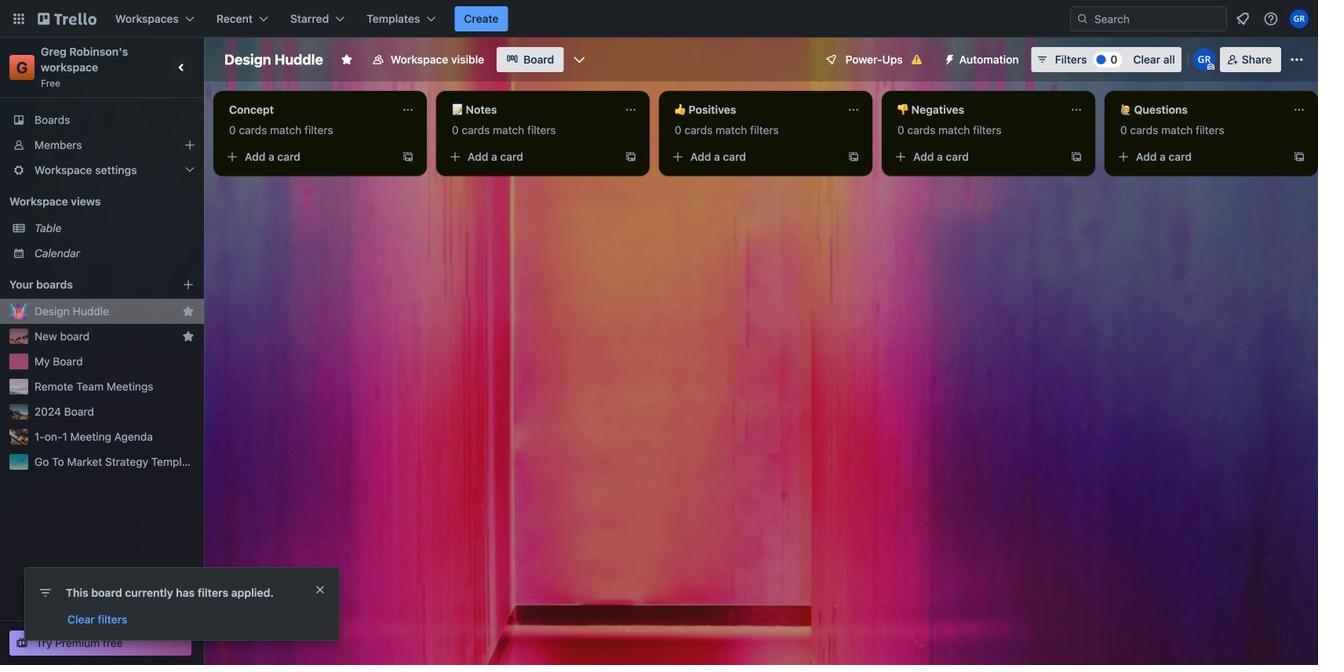 Task type: vqa. For each thing, say whether or not it's contained in the screenshot.
'alert'
yes



Task type: locate. For each thing, give the bounding box(es) containing it.
0 horizontal spatial create from template… image
[[402, 151, 414, 163]]

2 create from template… image from the left
[[847, 151, 860, 163]]

None text field
[[220, 97, 395, 122], [665, 97, 841, 122], [888, 97, 1064, 122], [1111, 97, 1287, 122], [220, 97, 395, 122], [665, 97, 841, 122], [888, 97, 1064, 122], [1111, 97, 1287, 122]]

1 create from template… image from the left
[[625, 151, 637, 163]]

0 vertical spatial starred icon image
[[182, 305, 195, 318]]

create from template… image
[[625, 151, 637, 163], [847, 151, 860, 163]]

Search field
[[1089, 8, 1226, 30]]

None text field
[[443, 97, 618, 122]]

1 horizontal spatial create from template… image
[[1070, 151, 1083, 163]]

dismiss flag image
[[314, 584, 326, 596]]

0 horizontal spatial create from template… image
[[625, 151, 637, 163]]

1 horizontal spatial create from template… image
[[847, 151, 860, 163]]

show menu image
[[1289, 52, 1305, 67]]

back to home image
[[38, 6, 97, 31]]

alert
[[25, 568, 339, 640]]

create from template… image
[[402, 151, 414, 163], [1070, 151, 1083, 163], [1293, 151, 1306, 163]]

2 horizontal spatial create from template… image
[[1293, 151, 1306, 163]]

sm image
[[938, 47, 959, 69]]

starred icon image
[[182, 305, 195, 318], [182, 330, 195, 343]]

1 create from template… image from the left
[[402, 151, 414, 163]]

1 vertical spatial starred icon image
[[182, 330, 195, 343]]

2 create from template… image from the left
[[1070, 151, 1083, 163]]

0 notifications image
[[1234, 9, 1252, 28]]

primary element
[[0, 0, 1318, 38]]



Task type: describe. For each thing, give the bounding box(es) containing it.
star or unstar board image
[[340, 53, 353, 66]]

2 starred icon image from the top
[[182, 330, 195, 343]]

open information menu image
[[1263, 11, 1279, 27]]

greg robinson (gregrobinson96) image
[[1193, 49, 1215, 71]]

3 create from template… image from the left
[[1293, 151, 1306, 163]]

greg robinson (gregrobinson96) image
[[1290, 9, 1309, 28]]

add board image
[[182, 279, 195, 291]]

this member is an admin of this board. image
[[1207, 64, 1215, 71]]

1 starred icon image from the top
[[182, 305, 195, 318]]

workspace navigation collapse icon image
[[171, 56, 193, 78]]

your boards with 7 items element
[[9, 275, 159, 294]]

customize views image
[[572, 52, 587, 67]]

search image
[[1077, 13, 1089, 25]]

Board name text field
[[217, 47, 331, 72]]



